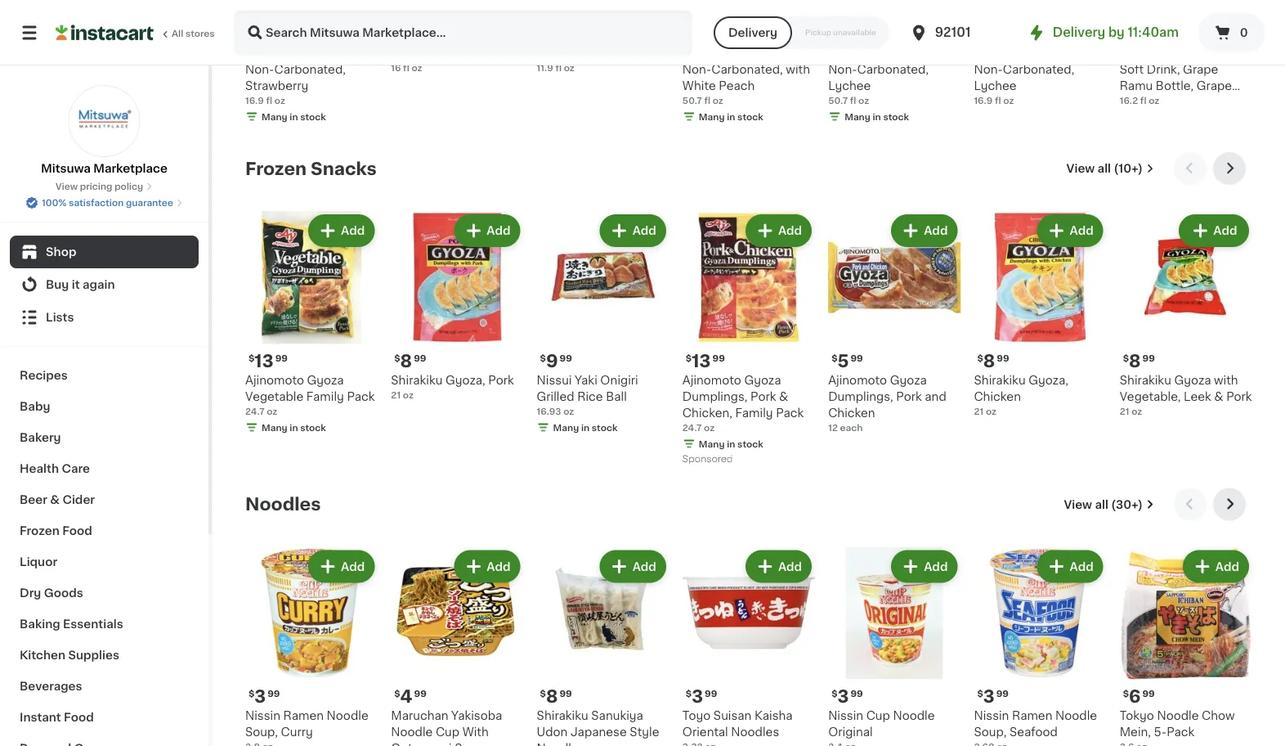 Task type: vqa. For each thing, say whether or not it's contained in the screenshot.
Nude inside the dior 01 nude glow forever couture luminizer highlighter powder
no



Task type: describe. For each thing, give the bounding box(es) containing it.
99 for ajinomoto gyoza dumplings, pork & chicken, family pack
[[713, 353, 725, 362]]

family inside ajinomoto gyoza vegetable family pack 24.7 oz
[[307, 390, 344, 402]]

fl inside sangaria beverage 16 fl oz
[[403, 63, 410, 72]]

1 vertical spatial grape
[[1197, 80, 1233, 91]]

24.7 inside ajinomoto gyoza dumplings, pork & chicken, family pack 24.7 oz
[[683, 423, 702, 432]]

99 for sangaria carbonated soft drink, grape ramu bottle, grape flavor
[[1143, 26, 1155, 35]]

shirakiku inside shirakiku sanukiya udon japanese style noodles
[[537, 710, 589, 721]]

oz inside shirakiku gyoza with vegetable, leek & pork 21 oz
[[1132, 406, 1143, 415]]

8 for calpico soft drink, non-carbonated, lychee
[[838, 25, 850, 42]]

100% satisfaction guarantee
[[42, 198, 173, 207]]

in for white
[[727, 112, 736, 121]]

0
[[1241, 27, 1249, 38]]

oz inside calpico soft drink, non-carbonated, strawberry 16.9 fl oz
[[275, 96, 285, 105]]

8 for calpico soft drink, non-carbonated, with white peach
[[692, 25, 704, 42]]

sanukiya
[[592, 710, 644, 721]]

goods
[[44, 587, 83, 599]]

pork inside shirakiku gyoza with vegetable, leek & pork 21 oz
[[1227, 390, 1253, 402]]

$ 3 99 for sangaria beverage
[[395, 25, 426, 42]]

choya
[[537, 47, 580, 58]]

add for shirakiku gyoza, chicken
[[1070, 225, 1094, 236]]

3 for toyo suisan kaisha oriental noodles
[[692, 688, 704, 705]]

8 for shirakiku sanukiya udon japanese style noodles
[[546, 688, 558, 705]]

add for nissin ramen noodle soup, seafood
[[1070, 561, 1094, 572]]

seafood
[[1010, 726, 1058, 738]]

ball
[[606, 390, 627, 402]]

oz inside choya yuza soda 11.9 fl oz
[[564, 63, 575, 72]]

with
[[463, 726, 489, 738]]

health care
[[20, 463, 90, 474]]

bakery link
[[10, 422, 199, 453]]

soda
[[613, 47, 642, 58]]

recipes
[[20, 370, 68, 381]]

99 for calpico soft drink, non-carbonated, strawberry
[[268, 26, 280, 35]]

instant food
[[20, 712, 94, 723]]

instacart logo image
[[56, 23, 154, 43]]

udon
[[537, 726, 568, 738]]

0 button
[[1199, 13, 1266, 52]]

view all (10+) button
[[1061, 152, 1162, 185]]

carbonated, for calpico soft drink, non-carbonated, strawberry
[[274, 63, 346, 75]]

add for ajinomoto gyoza dumplings, pork and chicken
[[925, 225, 948, 236]]

shop
[[46, 246, 76, 258]]

maruchan
[[391, 710, 449, 721]]

pack inside the tokyo noodle chow mein, 5-pack
[[1168, 726, 1195, 738]]

kitchen supplies link
[[10, 640, 199, 671]]

nissui yaki onigiri grilled rice ball 16.93 oz
[[537, 374, 639, 415]]

lists
[[46, 312, 74, 323]]

calpico for calpico soft drink, non-carbonated, with white peach
[[683, 47, 737, 58]]

add for shirakiku sanukiya udon japanese style noodles
[[633, 561, 657, 572]]

choya yuza soda 11.9 fl oz
[[537, 47, 642, 72]]

beer & cider link
[[10, 484, 199, 515]]

add for shirakiku gyoza with vegetable, leek & pork
[[1216, 225, 1240, 236]]

add button for tokyo noodle chow mein, 5-pack
[[1185, 552, 1248, 581]]

& inside ajinomoto gyoza dumplings, pork & chicken, family pack 24.7 oz
[[780, 390, 789, 402]]

Search field
[[236, 11, 691, 54]]

$ for sangaria carbonated soft drink, grape ramu bottle, grape flavor
[[1124, 26, 1130, 35]]

baby
[[20, 401, 50, 412]]

nissin for nissin ramen noodle soup, curry
[[245, 710, 281, 721]]

family inside ajinomoto gyoza dumplings, pork & chicken, family pack 24.7 oz
[[736, 407, 774, 418]]

many in stock for oz
[[262, 423, 326, 432]]

13 for ajinomoto gyoza vegetable family pack
[[255, 352, 274, 370]]

cup inside nissin cup noodle original
[[867, 710, 891, 721]]

frozen for frozen snacks
[[245, 160, 307, 177]]

99 for toyo suisan kaisha oriental noodles
[[705, 689, 718, 698]]

food for frozen food
[[62, 525, 92, 537]]

original
[[829, 726, 873, 738]]

$ for calpico soft drink, non-carbonated, strawberry
[[249, 26, 255, 35]]

12
[[829, 423, 838, 432]]

21 for shirakiku gyoza, chicken
[[975, 406, 984, 415]]

noodles inside toyo suisan kaisha oriental noodles
[[732, 726, 780, 738]]

all for 6
[[1096, 498, 1109, 510]]

pricing
[[80, 182, 112, 191]]

add for nissui yaki onigiri grilled rice ball
[[633, 225, 657, 236]]

delivery for delivery
[[729, 27, 778, 38]]

shirakiku gyoza with vegetable, leek & pork 21 oz
[[1121, 374, 1253, 415]]

many in stock for 16.9
[[262, 112, 326, 121]]

tokyo noodle chow mein, 5-pack
[[1121, 710, 1236, 738]]

soft inside the calpico soft drink, non-carbonated, lychee 16.9 fl oz
[[1032, 47, 1056, 58]]

ajinomoto gyoza vegetable family pack 24.7 oz
[[245, 374, 375, 415]]

view pricing policy
[[56, 182, 143, 191]]

many for white
[[699, 112, 725, 121]]

rice
[[578, 390, 603, 402]]

oz inside calpico soft drink, non-carbonated, lychee 50.7 fl oz
[[859, 96, 870, 105]]

chicken inside shirakiku gyoza, chicken 21 oz
[[975, 390, 1022, 402]]

92101 button
[[910, 10, 1008, 56]]

$ for shirakiku gyoza, chicken
[[978, 353, 984, 362]]

delivery button
[[714, 16, 793, 49]]

11:40am
[[1128, 27, 1180, 38]]

8 for shirakiku gyoza with vegetable, leek & pork
[[1130, 352, 1142, 370]]

50.7 inside calpico soft drink, non-carbonated, lychee 50.7 fl oz
[[829, 96, 848, 105]]

health
[[20, 463, 59, 474]]

view pricing policy link
[[56, 180, 153, 193]]

21 for shirakiku gyoza, pork
[[391, 390, 401, 399]]

dumplings, for chicken
[[829, 390, 894, 402]]

$ 6 99
[[1124, 688, 1156, 705]]

3 for nissin ramen noodle soup, curry
[[255, 688, 266, 705]]

carbonated, for calpico soft drink, non-carbonated, lychee
[[858, 63, 929, 75]]

99 for tokyo noodle chow mein, 5-pack
[[1143, 689, 1156, 698]]

fl inside the calpico soft drink, non-carbonated, lychee 16.9 fl oz
[[996, 96, 1002, 105]]

add button for shirakiku sanukiya udon japanese style noodles
[[602, 552, 665, 581]]

oz inside shirakiku gyoza, pork 21 oz
[[403, 390, 414, 399]]

fl inside calpico soft drink, non-carbonated, lychee 50.7 fl oz
[[851, 96, 857, 105]]

shirakiku for shirakiku gyoza, chicken
[[975, 374, 1026, 386]]

supplies
[[68, 650, 119, 661]]

soft for calpico soft drink, non-carbonated, strawberry
[[303, 47, 327, 58]]

many for 16.93
[[553, 423, 579, 432]]

stock for strawberry
[[300, 112, 326, 121]]

view all (30+) button
[[1058, 488, 1162, 521]]

beer
[[20, 494, 47, 506]]

$ for maruchan yakisoba noodle cup with gotsumori sauce
[[395, 689, 401, 698]]

16.2 fl oz
[[1121, 96, 1160, 105]]

health care link
[[10, 453, 199, 484]]

shirakiku sanukiya udon japanese style noodles
[[537, 710, 660, 746]]

strawberry
[[245, 80, 309, 91]]

drink, inside the calpico soft drink, non-carbonated, lychee 16.9 fl oz
[[1059, 47, 1092, 58]]

again
[[83, 279, 115, 290]]

flavor
[[1121, 96, 1155, 107]]

stock for ball
[[592, 423, 618, 432]]

ajinomoto for chicken,
[[683, 374, 742, 386]]

$ 8 99 for calpico soft drink, non-carbonated, lychee
[[832, 25, 864, 42]]

non- inside the calpico soft drink, non-carbonated, lychee 16.9 fl oz
[[975, 63, 1004, 75]]

shirakiku gyoza, chicken 21 oz
[[975, 374, 1069, 415]]

curry
[[281, 726, 313, 738]]

fl inside calpico soft drink, non-carbonated, strawberry 16.9 fl oz
[[266, 96, 273, 105]]

fl inside choya yuza soda 11.9 fl oz
[[556, 63, 562, 72]]

cup inside maruchan yakisoba noodle cup with gotsumori sauce
[[436, 726, 460, 738]]

mitsuwa marketplace link
[[41, 85, 168, 177]]

product group containing 4
[[391, 547, 524, 746]]

delivery by 11:40am link
[[1027, 23, 1180, 43]]

carbonated, for calpico soft drink, non-carbonated, with white peach
[[712, 63, 784, 75]]

3 for nissin ramen noodle soup, seafood
[[984, 688, 995, 705]]

bottle,
[[1157, 80, 1195, 91]]

sangaria for fl
[[391, 47, 441, 58]]

$ for nissin ramen noodle soup, curry
[[249, 689, 255, 698]]

$ for shirakiku gyoza, pork
[[395, 353, 401, 362]]

dry
[[20, 587, 41, 599]]

kitchen supplies
[[20, 650, 119, 661]]

by
[[1109, 27, 1125, 38]]

product group containing 6
[[1121, 547, 1253, 746]]

baking essentials link
[[10, 609, 199, 640]]

product group containing 9
[[537, 211, 670, 437]]

$ 3 99 for nissin ramen noodle soup, curry
[[249, 688, 280, 705]]

100%
[[42, 198, 67, 207]]

$ for nissin ramen noodle soup, seafood
[[978, 689, 984, 698]]

5
[[838, 352, 850, 370]]

50.7 inside calpico soft drink, non-carbonated, with white peach 50.7 fl oz
[[683, 96, 703, 105]]

leek
[[1185, 390, 1212, 402]]

chicken inside ajinomoto gyoza dumplings, pork and chicken 12 each
[[829, 407, 876, 418]]

99 for shirakiku sanukiya udon japanese style noodles
[[560, 689, 572, 698]]

beverages link
[[10, 671, 199, 702]]

recipes link
[[10, 360, 199, 391]]

$ 3 99 for nissin cup noodle original
[[832, 688, 864, 705]]

6
[[1130, 688, 1142, 705]]

11.9
[[537, 63, 554, 72]]

baking essentials
[[20, 618, 123, 630]]

carbonated
[[1173, 47, 1242, 58]]

essentials
[[63, 618, 123, 630]]

pork inside ajinomoto gyoza dumplings, pork and chicken 12 each
[[897, 390, 923, 402]]

3 for calpico soft drink, non-carbonated, strawberry
[[255, 25, 266, 42]]

add button for nissin ramen noodle soup, curry
[[310, 552, 373, 581]]

yaki
[[575, 374, 598, 386]]

many in stock for family
[[699, 439, 764, 448]]

add button for ajinomoto gyoza dumplings, pork and chicken
[[893, 216, 957, 245]]

gyoza, for pork
[[446, 374, 486, 386]]

product group containing 5
[[829, 211, 962, 434]]

$ 4 99
[[395, 688, 427, 705]]

pork inside shirakiku gyoza, pork 21 oz
[[489, 374, 514, 386]]

add button for shirakiku gyoza, pork
[[456, 216, 519, 245]]

soft inside sangaria carbonated soft drink, grape ramu bottle, grape flavor
[[1121, 63, 1145, 75]]

all
[[172, 29, 183, 38]]

non- for calpico soft drink, non-carbonated, strawberry
[[245, 63, 274, 75]]

nissin for nissin cup noodle original
[[829, 710, 864, 721]]

chow
[[1203, 710, 1236, 721]]

gyoza for and
[[891, 374, 927, 386]]

many in stock for 50.7
[[845, 112, 910, 121]]

$ 8 99 for shirakiku sanukiya udon japanese style noodles
[[540, 688, 572, 705]]

drink, for calpico soft drink, non-carbonated, with white peach
[[767, 47, 800, 58]]

$3.99 element
[[975, 23, 1107, 44]]

nissin ramen noodle soup, seafood
[[975, 710, 1098, 738]]

nissui
[[537, 374, 572, 386]]

add button for shirakiku gyoza, chicken
[[1039, 216, 1103, 245]]

beverages
[[20, 681, 82, 692]]

all for 8
[[1098, 163, 1112, 174]]

oz inside sangaria beverage 16 fl oz
[[412, 63, 423, 72]]

frozen food
[[20, 525, 92, 537]]

care
[[62, 463, 90, 474]]

cider
[[63, 494, 95, 506]]



Task type: locate. For each thing, give the bounding box(es) containing it.
0 vertical spatial all
[[1098, 163, 1112, 174]]

$ 8 99 for shirakiku gyoza with vegetable, leek & pork
[[1124, 352, 1156, 370]]

gotsumori
[[391, 742, 452, 746]]

add button for nissin ramen noodle soup, seafood
[[1039, 552, 1103, 581]]

1 vertical spatial frozen
[[20, 525, 60, 537]]

pack
[[347, 390, 375, 402], [777, 407, 804, 418], [1168, 726, 1195, 738]]

ramen inside nissin ramen noodle soup, curry
[[283, 710, 324, 721]]

$ up nissui
[[540, 353, 546, 362]]

1 vertical spatial food
[[64, 712, 94, 723]]

add for nissin ramen noodle soup, curry
[[341, 561, 365, 572]]

dumplings,
[[829, 390, 894, 402], [683, 390, 748, 402]]

all left "(30+)" on the bottom right
[[1096, 498, 1109, 510]]

non- inside calpico soft drink, non-carbonated, lychee 50.7 fl oz
[[829, 63, 858, 75]]

ajinomoto for 24.7
[[245, 374, 304, 386]]

many in stock for 16.93
[[553, 423, 618, 432]]

99 up the vegetable
[[275, 353, 288, 362]]

99 up calpico soft drink, non-carbonated, strawberry 16.9 fl oz
[[268, 26, 280, 35]]

stock for with
[[738, 112, 764, 121]]

pack inside ajinomoto gyoza vegetable family pack 24.7 oz
[[347, 390, 375, 402]]

calpico soft drink, non-carbonated, lychee 50.7 fl oz
[[829, 47, 946, 105]]

sangaria up 16 at the left of the page
[[391, 47, 441, 58]]

noodle inside the tokyo noodle chow mein, 5-pack
[[1158, 710, 1200, 721]]

soft for calpico soft drink, non-carbonated, with white peach
[[740, 47, 764, 58]]

ramen inside nissin ramen noodle soup, seafood
[[1013, 710, 1053, 721]]

add for ajinomoto gyoza vegetable family pack
[[341, 225, 365, 236]]

each
[[841, 423, 863, 432]]

calpico
[[245, 47, 300, 58], [829, 47, 883, 58], [683, 47, 737, 58], [975, 47, 1029, 58]]

noodle for curry
[[327, 710, 369, 721]]

$ 3 99 for calpico soft drink, non-carbonated, strawberry
[[249, 25, 280, 42]]

mein,
[[1121, 726, 1152, 738]]

16.9 for strawberry
[[245, 96, 264, 105]]

oz inside calpico soft drink, non-carbonated, with white peach 50.7 fl oz
[[713, 96, 724, 105]]

noodle inside nissin ramen noodle soup, seafood
[[1056, 710, 1098, 721]]

shirakiku
[[391, 374, 443, 386], [975, 374, 1026, 386], [1121, 374, 1172, 386], [537, 710, 589, 721]]

0 horizontal spatial 50.7
[[683, 96, 703, 105]]

stock down calpico soft drink, non-carbonated, lychee 50.7 fl oz
[[884, 112, 910, 121]]

1 horizontal spatial noodles
[[537, 742, 585, 746]]

1 sangaria from the left
[[391, 47, 441, 58]]

8 for shirakiku gyoza, chicken
[[984, 352, 996, 370]]

item carousel region containing noodles
[[245, 488, 1253, 746]]

0 vertical spatial 24.7
[[245, 406, 265, 415]]

nissin for nissin ramen noodle soup, seafood
[[975, 710, 1010, 721]]

$ 8 99 for shirakiku gyoza, chicken
[[978, 352, 1010, 370]]

non-
[[245, 63, 274, 75], [829, 63, 858, 75], [683, 63, 712, 75], [975, 63, 1004, 75]]

1 calpico from the left
[[245, 47, 300, 58]]

16.9 down 92101 popup button
[[975, 96, 993, 105]]

1 horizontal spatial dumplings,
[[829, 390, 894, 402]]

gyoza, inside shirakiku gyoza, chicken 21 oz
[[1029, 374, 1069, 386]]

99 for shirakiku gyoza with vegetable, leek & pork
[[1143, 353, 1156, 362]]

1 horizontal spatial 13
[[692, 352, 711, 370]]

chicken up each
[[829, 407, 876, 418]]

99 for nissin cup noodle original
[[851, 689, 864, 698]]

shirakiku inside shirakiku gyoza, chicken 21 oz
[[975, 374, 1026, 386]]

50.7 down the service type group
[[829, 96, 848, 105]]

lychee for calpico soft drink, non-carbonated, lychee 50.7 fl oz
[[829, 80, 871, 91]]

$ 8 99 up calpico soft drink, non-carbonated, lychee 50.7 fl oz
[[832, 25, 864, 42]]

sangaria for drink,
[[1121, 47, 1170, 58]]

lychee down 92101 popup button
[[975, 80, 1017, 91]]

non- up 'white'
[[683, 63, 712, 75]]

0 vertical spatial with
[[786, 63, 811, 75]]

1 nissin from the left
[[245, 710, 281, 721]]

24.7 down the vegetable
[[245, 406, 265, 415]]

oz inside ajinomoto gyoza vegetable family pack 24.7 oz
[[267, 406, 278, 415]]

in down strawberry
[[290, 112, 298, 121]]

99 up ajinomoto gyoza dumplings, pork & chicken, family pack 24.7 oz
[[713, 353, 725, 362]]

0 vertical spatial family
[[307, 390, 344, 402]]

gyoza inside ajinomoto gyoza dumplings, pork & chicken, family pack 24.7 oz
[[745, 374, 782, 386]]

21 inside shirakiku gyoza with vegetable, leek & pork 21 oz
[[1121, 406, 1130, 415]]

1 horizontal spatial gyoza,
[[1029, 374, 1069, 386]]

99 for calpico soft drink, non-carbonated, with white peach
[[706, 26, 718, 35]]

soup, for nissin ramen noodle soup, curry
[[245, 726, 278, 738]]

$ for sangaria beverage
[[395, 26, 401, 35]]

many down 16.93 at left
[[553, 423, 579, 432]]

many in stock inside "product" group
[[553, 423, 618, 432]]

calpico soft drink, non-carbonated, lychee 16.9 fl oz
[[975, 47, 1092, 105]]

16.93
[[537, 406, 562, 415]]

99 inside $ 4 99
[[414, 689, 427, 698]]

calpico for calpico soft drink, non-carbonated, strawberry
[[245, 47, 300, 58]]

0 vertical spatial view
[[1067, 163, 1096, 174]]

with
[[786, 63, 811, 75], [1215, 374, 1239, 386]]

frozen snacks
[[245, 160, 377, 177]]

dry goods
[[20, 587, 83, 599]]

non- down 92101 popup button
[[975, 63, 1004, 75]]

sponsored badge image
[[683, 455, 732, 464]]

1 vertical spatial family
[[736, 407, 774, 418]]

2 gyoza from the left
[[891, 374, 927, 386]]

food down cider
[[62, 525, 92, 537]]

$ inside $ 4 99
[[395, 689, 401, 698]]

0 horizontal spatial cup
[[436, 726, 460, 738]]

99 up shirakiku gyoza, pork 21 oz
[[414, 353, 427, 362]]

lychee for calpico soft drink, non-carbonated, lychee 16.9 fl oz
[[975, 80, 1017, 91]]

noodle for seafood
[[1056, 710, 1098, 721]]

add for nissin cup noodle original
[[925, 561, 948, 572]]

soft inside calpico soft drink, non-carbonated, lychee 50.7 fl oz
[[886, 47, 910, 58]]

0 horizontal spatial nissin
[[245, 710, 281, 721]]

99 up shirakiku gyoza, chicken 21 oz
[[997, 353, 1010, 362]]

0 vertical spatial noodles
[[245, 496, 321, 513]]

1 horizontal spatial frozen
[[245, 160, 307, 177]]

99 right by
[[1143, 26, 1155, 35]]

nissin
[[245, 710, 281, 721], [829, 710, 864, 721], [975, 710, 1010, 721]]

8 up udon
[[546, 688, 558, 705]]

soup,
[[245, 726, 278, 738], [975, 726, 1007, 738]]

stock down ball
[[592, 423, 618, 432]]

1 item carousel region from the top
[[245, 152, 1253, 475]]

ajinomoto down $ 5 99
[[829, 374, 888, 386]]

chicken right and
[[975, 390, 1022, 402]]

0 horizontal spatial 24.7
[[245, 406, 265, 415]]

1 horizontal spatial nissin
[[829, 710, 864, 721]]

onigiri
[[601, 374, 639, 386]]

liquor link
[[10, 546, 199, 578]]

$ 5 99
[[832, 352, 864, 370]]

guarantee
[[126, 198, 173, 207]]

0 horizontal spatial 16.9
[[245, 96, 264, 105]]

oz inside nissui yaki onigiri grilled rice ball 16.93 oz
[[564, 406, 575, 415]]

$ inside $ 9 99
[[540, 353, 546, 362]]

in down rice
[[582, 423, 590, 432]]

1 $ 13 99 from the left
[[249, 352, 288, 370]]

2 13 from the left
[[692, 352, 711, 370]]

soft inside calpico soft drink, non-carbonated, with white peach 50.7 fl oz
[[740, 47, 764, 58]]

8 up calpico soft drink, non-carbonated, lychee 50.7 fl oz
[[838, 25, 850, 42]]

$ up udon
[[540, 689, 546, 698]]

2 16.9 from the left
[[975, 96, 993, 105]]

1 horizontal spatial cup
[[867, 710, 891, 721]]

gyoza inside ajinomoto gyoza dumplings, pork and chicken 12 each
[[891, 374, 927, 386]]

frozen left snacks
[[245, 160, 307, 177]]

many inside "product" group
[[553, 423, 579, 432]]

2 $ 13 99 from the left
[[686, 352, 725, 370]]

nissin ramen noodle soup, curry
[[245, 710, 369, 738]]

0 horizontal spatial ajinomoto
[[245, 374, 304, 386]]

$ 3 99 for nissin ramen noodle soup, seafood
[[978, 688, 1009, 705]]

noodle for with
[[391, 726, 433, 738]]

1 carbonated, from the left
[[274, 63, 346, 75]]

1 50.7 from the left
[[829, 96, 848, 105]]

2 dumplings, from the left
[[683, 390, 748, 402]]

0 vertical spatial item carousel region
[[245, 152, 1253, 475]]

$ for shirakiku sanukiya udon japanese style noodles
[[540, 689, 546, 698]]

99 right 5
[[851, 353, 864, 362]]

2 vertical spatial view
[[1065, 498, 1093, 510]]

ajinomoto up chicken,
[[683, 374, 742, 386]]

4 non- from the left
[[975, 63, 1004, 75]]

3 for sangaria carbonated soft drink, grape ramu bottle, grape flavor
[[1130, 25, 1141, 42]]

non- for calpico soft drink, non-carbonated, with white peach
[[683, 63, 712, 75]]

non- down the service type group
[[829, 63, 858, 75]]

1 16.9 from the left
[[245, 96, 264, 105]]

2 50.7 from the left
[[683, 96, 703, 105]]

add button for maruchan yakisoba noodle cup with gotsumori sauce
[[456, 552, 519, 581]]

noodle inside nissin cup noodle original
[[894, 710, 935, 721]]

gyoza inside ajinomoto gyoza vegetable family pack 24.7 oz
[[307, 374, 344, 386]]

99 for calpico soft drink, non-carbonated, lychee
[[852, 26, 864, 35]]

dumplings, for chicken,
[[683, 390, 748, 402]]

50.7 down 'white'
[[683, 96, 703, 105]]

many down calpico soft drink, non-carbonated, lychee 50.7 fl oz
[[845, 112, 871, 121]]

gyoza for leek
[[1175, 374, 1212, 386]]

non- for calpico soft drink, non-carbonated, lychee
[[829, 63, 858, 75]]

cup up original
[[867, 710, 891, 721]]

mitsuwa marketplace logo image
[[68, 85, 140, 157]]

buy it again link
[[10, 268, 199, 301]]

many for 16.9
[[262, 112, 288, 121]]

8 up 'white'
[[692, 25, 704, 42]]

0 vertical spatial food
[[62, 525, 92, 537]]

many down strawberry
[[262, 112, 288, 121]]

pork inside ajinomoto gyoza dumplings, pork & chicken, family pack 24.7 oz
[[751, 390, 777, 402]]

add
[[341, 225, 365, 236], [487, 225, 511, 236], [633, 225, 657, 236], [779, 225, 803, 236], [925, 225, 948, 236], [1070, 225, 1094, 236], [1216, 225, 1240, 236], [341, 561, 365, 572], [487, 561, 511, 572], [633, 561, 657, 572], [779, 561, 803, 572], [925, 561, 948, 572], [1070, 561, 1094, 572], [1216, 561, 1240, 572]]

delivery by 11:40am
[[1054, 27, 1180, 38]]

21
[[391, 390, 401, 399], [975, 406, 984, 415], [1121, 406, 1130, 415]]

1 horizontal spatial chicken
[[975, 390, 1022, 402]]

16.9 for lychee
[[975, 96, 993, 105]]

1 vertical spatial cup
[[436, 726, 460, 738]]

view left the (10+)
[[1067, 163, 1096, 174]]

mitsuwa
[[41, 163, 91, 174]]

99 up nissin ramen noodle soup, curry
[[268, 689, 280, 698]]

stock for chicken,
[[738, 439, 764, 448]]

99 inside "$ 6 99"
[[1143, 689, 1156, 698]]

0 horizontal spatial $ 13 99
[[249, 352, 288, 370]]

$ for shirakiku gyoza with vegetable, leek & pork
[[1124, 353, 1130, 362]]

0 horizontal spatial pack
[[347, 390, 375, 402]]

2 horizontal spatial pack
[[1168, 726, 1195, 738]]

carbonated, down 92101 popup button
[[858, 63, 929, 75]]

2 horizontal spatial 21
[[1121, 406, 1130, 415]]

1 vertical spatial view
[[56, 182, 78, 191]]

3 carbonated, from the left
[[712, 63, 784, 75]]

4 carbonated, from the left
[[1004, 63, 1075, 75]]

oz inside shirakiku gyoza, chicken 21 oz
[[987, 406, 997, 415]]

0 horizontal spatial sangaria
[[391, 47, 441, 58]]

dumplings, inside ajinomoto gyoza dumplings, pork and chicken 12 each
[[829, 390, 894, 402]]

ajinomoto inside ajinomoto gyoza dumplings, pork & chicken, family pack 24.7 oz
[[683, 374, 742, 386]]

1 non- from the left
[[245, 63, 274, 75]]

satisfaction
[[69, 198, 124, 207]]

ajinomoto inside ajinomoto gyoza vegetable family pack 24.7 oz
[[245, 374, 304, 386]]

ajinomoto inside ajinomoto gyoza dumplings, pork and chicken 12 each
[[829, 374, 888, 386]]

0 horizontal spatial delivery
[[729, 27, 778, 38]]

delivery left by
[[1054, 27, 1106, 38]]

drink, inside calpico soft drink, non-carbonated, lychee 50.7 fl oz
[[913, 47, 946, 58]]

$ up 16 at the left of the page
[[395, 26, 401, 35]]

$ 3 99 up 'ramu'
[[1124, 25, 1155, 42]]

beer & cider
[[20, 494, 95, 506]]

noodles inside shirakiku sanukiya udon japanese style noodles
[[537, 742, 585, 746]]

soft inside calpico soft drink, non-carbonated, strawberry 16.9 fl oz
[[303, 47, 327, 58]]

peach
[[719, 80, 755, 91]]

$ 8 99 for shirakiku gyoza, pork
[[395, 352, 427, 370]]

soup, inside nissin ramen noodle soup, seafood
[[975, 726, 1007, 738]]

drink, for calpico soft drink, non-carbonated, strawberry
[[330, 47, 363, 58]]

in down calpico soft drink, non-carbonated, lychee 50.7 fl oz
[[873, 112, 882, 121]]

3 gyoza from the left
[[745, 374, 782, 386]]

1 gyoza from the left
[[307, 374, 344, 386]]

3 for nissin cup noodle original
[[838, 688, 849, 705]]

add button
[[310, 216, 373, 245], [456, 216, 519, 245], [602, 216, 665, 245], [748, 216, 811, 245], [893, 216, 957, 245], [1039, 216, 1103, 245], [1185, 216, 1248, 245], [310, 552, 373, 581], [456, 552, 519, 581], [602, 552, 665, 581], [748, 552, 811, 581], [893, 552, 957, 581], [1039, 552, 1103, 581], [1185, 552, 1248, 581]]

delivery up calpico soft drink, non-carbonated, with white peach 50.7 fl oz
[[729, 27, 778, 38]]

99 up vegetable,
[[1143, 353, 1156, 362]]

99 right 9
[[560, 353, 573, 362]]

1 horizontal spatial 50.7
[[829, 96, 848, 105]]

1 horizontal spatial 16.9
[[975, 96, 993, 105]]

8
[[838, 25, 850, 42], [692, 25, 704, 42], [401, 352, 412, 370], [984, 352, 996, 370], [1130, 352, 1142, 370], [546, 688, 558, 705]]

2 ajinomoto from the left
[[829, 374, 888, 386]]

$ for ajinomoto gyoza vegetable family pack
[[249, 353, 255, 362]]

white
[[683, 80, 716, 91]]

all left the (10+)
[[1098, 163, 1112, 174]]

2 sangaria from the left
[[1121, 47, 1170, 58]]

stores
[[186, 29, 215, 38]]

shirakiku gyoza, pork 21 oz
[[391, 374, 514, 399]]

grilled
[[537, 390, 575, 402]]

3 calpico from the left
[[683, 47, 737, 58]]

1 horizontal spatial lychee
[[975, 80, 1017, 91]]

lychee inside calpico soft drink, non-carbonated, lychee 50.7 fl oz
[[829, 80, 871, 91]]

carbonated,
[[274, 63, 346, 75], [858, 63, 929, 75], [712, 63, 784, 75], [1004, 63, 1075, 75]]

in
[[290, 112, 298, 121], [873, 112, 882, 121], [727, 112, 736, 121], [290, 423, 298, 432], [582, 423, 590, 432], [727, 439, 736, 448]]

buy it again
[[46, 279, 115, 290]]

$ for ajinomoto gyoza dumplings, pork & chicken, family pack
[[686, 353, 692, 362]]

delivery for delivery by 11:40am
[[1054, 27, 1106, 38]]

nissin inside nissin cup noodle original
[[829, 710, 864, 721]]

1 soup, from the left
[[245, 726, 278, 738]]

1 ajinomoto from the left
[[245, 374, 304, 386]]

add for toyo suisan kaisha oriental noodles
[[779, 561, 803, 572]]

shirakiku inside shirakiku gyoza with vegetable, leek & pork 21 oz
[[1121, 374, 1172, 386]]

family right the vegetable
[[307, 390, 344, 402]]

$ up shirakiku gyoza, pork 21 oz
[[395, 353, 401, 362]]

0 vertical spatial frozen
[[245, 160, 307, 177]]

add for tokyo noodle chow mein, 5-pack
[[1216, 561, 1240, 572]]

21 inside shirakiku gyoza, pork 21 oz
[[391, 390, 401, 399]]

2 horizontal spatial nissin
[[975, 710, 1010, 721]]

$ 3 99 up nissin ramen noodle soup, curry
[[249, 688, 280, 705]]

chicken
[[975, 390, 1022, 402], [829, 407, 876, 418]]

0 horizontal spatial 21
[[391, 390, 401, 399]]

0 vertical spatial pack
[[347, 390, 375, 402]]

1 vertical spatial pack
[[777, 407, 804, 418]]

3 up nissin ramen noodle soup, curry
[[255, 688, 266, 705]]

oz inside the calpico soft drink, non-carbonated, lychee 16.9 fl oz
[[1004, 96, 1015, 105]]

2 horizontal spatial noodles
[[732, 726, 780, 738]]

$ for tokyo noodle chow mein, 5-pack
[[1124, 689, 1130, 698]]

with inside calpico soft drink, non-carbonated, with white peach 50.7 fl oz
[[786, 63, 811, 75]]

calpico for calpico soft drink, non-carbonated, lychee
[[829, 47, 883, 58]]

8 up shirakiku gyoza, pork 21 oz
[[401, 352, 412, 370]]

(10+)
[[1115, 163, 1144, 174]]

$ 8 99 up shirakiku gyoza, pork 21 oz
[[395, 352, 427, 370]]

$ up 'ramu'
[[1124, 26, 1130, 35]]

vegetable,
[[1121, 390, 1182, 402]]

$ for nissin cup noodle original
[[832, 689, 838, 698]]

product group
[[245, 211, 378, 437], [391, 211, 524, 401], [537, 211, 670, 437], [683, 211, 816, 468], [829, 211, 962, 434], [975, 211, 1107, 417], [1121, 211, 1253, 417], [245, 547, 378, 746], [391, 547, 524, 746], [537, 547, 670, 746], [683, 547, 816, 746], [829, 547, 962, 746], [975, 547, 1107, 746], [1121, 547, 1253, 746]]

calpico inside the calpico soft drink, non-carbonated, lychee 16.9 fl oz
[[975, 47, 1029, 58]]

many in stock down strawberry
[[262, 112, 326, 121]]

99 up the toyo
[[705, 689, 718, 698]]

oz
[[564, 63, 575, 72], [412, 63, 423, 72], [275, 96, 285, 105], [859, 96, 870, 105], [713, 96, 724, 105], [1004, 96, 1015, 105], [1150, 96, 1160, 105], [403, 390, 414, 399], [267, 406, 278, 415], [564, 406, 575, 415], [987, 406, 997, 415], [1132, 406, 1143, 415], [704, 423, 715, 432]]

1 ramen from the left
[[283, 710, 324, 721]]

noodles
[[245, 496, 321, 513], [732, 726, 780, 738], [537, 742, 585, 746]]

non- inside calpico soft drink, non-carbonated, with white peach 50.7 fl oz
[[683, 63, 712, 75]]

mitsuwa marketplace
[[41, 163, 168, 174]]

drink, inside calpico soft drink, non-carbonated, strawberry 16.9 fl oz
[[330, 47, 363, 58]]

in down ajinomoto gyoza vegetable family pack 24.7 oz
[[290, 423, 298, 432]]

1 vertical spatial all
[[1096, 498, 1109, 510]]

baby link
[[10, 391, 199, 422]]

$ 3 99 for toyo suisan kaisha oriental noodles
[[686, 688, 718, 705]]

$ up shirakiku gyoza, chicken 21 oz
[[978, 353, 984, 362]]

carbonated, down $3.99 element
[[1004, 63, 1075, 75]]

$ up nissin ramen noodle soup, curry
[[249, 689, 255, 698]]

8 up shirakiku gyoza, chicken 21 oz
[[984, 352, 996, 370]]

0 horizontal spatial noodles
[[245, 496, 321, 513]]

13 up the vegetable
[[255, 352, 274, 370]]

1 horizontal spatial ajinomoto
[[683, 374, 742, 386]]

dumplings, up each
[[829, 390, 894, 402]]

0 horizontal spatial frozen
[[20, 525, 60, 537]]

13
[[255, 352, 274, 370], [692, 352, 711, 370]]

in for 16.93
[[582, 423, 590, 432]]

ramen
[[283, 710, 324, 721], [1013, 710, 1053, 721]]

$ inside "$ 6 99"
[[1124, 689, 1130, 698]]

99 for maruchan yakisoba noodle cup with gotsumori sauce
[[414, 689, 427, 698]]

4 gyoza from the left
[[1175, 374, 1212, 386]]

sangaria beverage 16 fl oz
[[391, 47, 498, 72]]

lychee down the service type group
[[829, 80, 871, 91]]

0 horizontal spatial lychee
[[829, 80, 871, 91]]

0 horizontal spatial with
[[786, 63, 811, 75]]

2 vertical spatial noodles
[[537, 742, 585, 746]]

0 horizontal spatial 13
[[255, 352, 274, 370]]

3 non- from the left
[[683, 63, 712, 75]]

3 up the toyo
[[692, 688, 704, 705]]

carbonated, inside calpico soft drink, non-carbonated, strawberry 16.9 fl oz
[[274, 63, 346, 75]]

$ 8 99 up 'white'
[[686, 25, 718, 42]]

2 carbonated, from the left
[[858, 63, 929, 75]]

sangaria down 11:40am
[[1121, 47, 1170, 58]]

fl
[[556, 63, 562, 72], [403, 63, 410, 72], [266, 96, 273, 105], [851, 96, 857, 105], [705, 96, 711, 105], [996, 96, 1002, 105], [1141, 96, 1147, 105]]

maruchan yakisoba noodle cup with gotsumori sauce
[[391, 710, 503, 746]]

2 item carousel region from the top
[[245, 488, 1253, 746]]

family right chicken,
[[736, 407, 774, 418]]

2 horizontal spatial &
[[1215, 390, 1224, 402]]

24.7 inside ajinomoto gyoza vegetable family pack 24.7 oz
[[245, 406, 265, 415]]

2 lychee from the left
[[975, 80, 1017, 91]]

1 horizontal spatial $ 13 99
[[686, 352, 725, 370]]

toyo suisan kaisha oriental noodles
[[683, 710, 793, 738]]

calpico inside calpico soft drink, non-carbonated, with white peach 50.7 fl oz
[[683, 47, 737, 58]]

16.9 inside the calpico soft drink, non-carbonated, lychee 16.9 fl oz
[[975, 96, 993, 105]]

1 horizontal spatial sangaria
[[1121, 47, 1170, 58]]

92101
[[936, 27, 971, 38]]

1 horizontal spatial &
[[780, 390, 789, 402]]

gyoza for &
[[745, 374, 782, 386]]

$ for ajinomoto gyoza dumplings, pork and chicken
[[832, 353, 838, 362]]

drink, inside sangaria carbonated soft drink, grape ramu bottle, grape flavor
[[1148, 63, 1181, 75]]

& inside shirakiku gyoza with vegetable, leek & pork 21 oz
[[1215, 390, 1224, 402]]

carbonated, inside the calpico soft drink, non-carbonated, lychee 16.9 fl oz
[[1004, 63, 1075, 75]]

1 horizontal spatial ramen
[[1013, 710, 1053, 721]]

$ 3 99 up 16 at the left of the page
[[395, 25, 426, 42]]

2 calpico from the left
[[829, 47, 883, 58]]

sangaria inside sangaria carbonated soft drink, grape ramu bottle, grape flavor
[[1121, 47, 1170, 58]]

3 up nissin ramen noodle soup, seafood
[[984, 688, 995, 705]]

2 ramen from the left
[[1013, 710, 1053, 721]]

japanese
[[571, 726, 627, 738]]

many in stock up sponsored badge image
[[699, 439, 764, 448]]

$ 8 99 up shirakiku gyoza, chicken 21 oz
[[978, 352, 1010, 370]]

yakisoba
[[452, 710, 503, 721]]

$ up chicken,
[[686, 353, 692, 362]]

nissin inside nissin ramen noodle soup, seafood
[[975, 710, 1010, 721]]

0 horizontal spatial dumplings,
[[683, 390, 748, 402]]

non- inside calpico soft drink, non-carbonated, strawberry 16.9 fl oz
[[245, 63, 274, 75]]

carbonated, inside calpico soft drink, non-carbonated, lychee 50.7 fl oz
[[858, 63, 929, 75]]

noodle
[[327, 710, 369, 721], [894, 710, 935, 721], [1056, 710, 1098, 721], [1158, 710, 1200, 721], [391, 726, 433, 738]]

many in stock for white
[[699, 112, 764, 121]]

$ up the vegetable
[[249, 353, 255, 362]]

$ for toyo suisan kaisha oriental noodles
[[686, 689, 692, 698]]

lychee
[[829, 80, 871, 91], [975, 80, 1017, 91]]

shirakiku inside shirakiku gyoza, pork 21 oz
[[391, 374, 443, 386]]

buy
[[46, 279, 69, 290]]

dumplings, inside ajinomoto gyoza dumplings, pork & chicken, family pack 24.7 oz
[[683, 390, 748, 402]]

calpico inside calpico soft drink, non-carbonated, lychee 50.7 fl oz
[[829, 47, 883, 58]]

with inside shirakiku gyoza with vegetable, leek & pork 21 oz
[[1215, 374, 1239, 386]]

kitchen
[[20, 650, 65, 661]]

noodle inside maruchan yakisoba noodle cup with gotsumori sauce
[[391, 726, 433, 738]]

&
[[780, 390, 789, 402], [1215, 390, 1224, 402], [50, 494, 60, 506]]

gyoza, inside shirakiku gyoza, pork 21 oz
[[446, 374, 486, 386]]

pack inside ajinomoto gyoza dumplings, pork & chicken, family pack 24.7 oz
[[777, 407, 804, 418]]

gyoza inside shirakiku gyoza with vegetable, leek & pork 21 oz
[[1175, 374, 1212, 386]]

nissin cup noodle original
[[829, 710, 935, 738]]

fl inside calpico soft drink, non-carbonated, with white peach 50.7 fl oz
[[705, 96, 711, 105]]

$ up original
[[832, 689, 838, 698]]

21 inside shirakiku gyoza, chicken 21 oz
[[975, 406, 984, 415]]

0 horizontal spatial chicken
[[829, 407, 876, 418]]

many for 50.7
[[845, 112, 871, 121]]

many down 'white'
[[699, 112, 725, 121]]

0 vertical spatial grape
[[1184, 63, 1219, 75]]

2 gyoza, from the left
[[1029, 374, 1069, 386]]

1 vertical spatial item carousel region
[[245, 488, 1253, 746]]

1 horizontal spatial 24.7
[[683, 423, 702, 432]]

0 horizontal spatial family
[[307, 390, 344, 402]]

3 ajinomoto from the left
[[683, 374, 742, 386]]

1 vertical spatial 24.7
[[683, 423, 702, 432]]

in for 50.7
[[873, 112, 882, 121]]

16.9 down strawberry
[[245, 96, 264, 105]]

in down peach
[[727, 112, 736, 121]]

1 vertical spatial noodles
[[732, 726, 780, 738]]

$ 3 99 up original
[[832, 688, 864, 705]]

99 up 'white'
[[706, 26, 718, 35]]

beverage
[[444, 47, 498, 58]]

item carousel region
[[245, 152, 1253, 475], [245, 488, 1253, 746]]

$ up tokyo
[[1124, 689, 1130, 698]]

policy
[[115, 182, 143, 191]]

bakery
[[20, 432, 61, 443]]

add button for ajinomoto gyoza vegetable family pack
[[310, 216, 373, 245]]

100% satisfaction guarantee button
[[25, 193, 183, 209]]

2 horizontal spatial ajinomoto
[[829, 374, 888, 386]]

8 for shirakiku gyoza, pork
[[401, 352, 412, 370]]

1 horizontal spatial with
[[1215, 374, 1239, 386]]

item carousel region containing frozen snacks
[[245, 152, 1253, 475]]

2 vertical spatial pack
[[1168, 726, 1195, 738]]

calpico inside calpico soft drink, non-carbonated, strawberry 16.9 fl oz
[[245, 47, 300, 58]]

1 13 from the left
[[255, 352, 274, 370]]

frozen food link
[[10, 515, 199, 546]]

8 up vegetable,
[[1130, 352, 1142, 370]]

$ up 12
[[832, 353, 838, 362]]

calpico soft drink, non-carbonated, with white peach 50.7 fl oz
[[683, 47, 811, 105]]

oz inside ajinomoto gyoza dumplings, pork & chicken, family pack 24.7 oz
[[704, 423, 715, 432]]

delivery inside button
[[729, 27, 778, 38]]

1 horizontal spatial family
[[736, 407, 774, 418]]

16.9
[[245, 96, 264, 105], [975, 96, 993, 105]]

1 dumplings, from the left
[[829, 390, 894, 402]]

carbonated, inside calpico soft drink, non-carbonated, with white peach 50.7 fl oz
[[712, 63, 784, 75]]

99 up original
[[851, 689, 864, 698]]

$ inside $ 5 99
[[832, 353, 838, 362]]

$ up calpico soft drink, non-carbonated, lychee 50.7 fl oz
[[832, 26, 838, 35]]

2 soup, from the left
[[975, 726, 1007, 738]]

yuza
[[583, 47, 610, 58]]

1 vertical spatial chicken
[[829, 407, 876, 418]]

ajinomoto gyoza dumplings, pork and chicken 12 each
[[829, 374, 947, 432]]

stock down peach
[[738, 112, 764, 121]]

service type group
[[714, 16, 890, 49]]

cup
[[867, 710, 891, 721], [436, 726, 460, 738]]

$ 3 99 up the toyo
[[686, 688, 718, 705]]

2 non- from the left
[[829, 63, 858, 75]]

1 horizontal spatial delivery
[[1054, 27, 1106, 38]]

1 horizontal spatial 21
[[975, 406, 984, 415]]

instant food link
[[10, 702, 199, 733]]

99 for ajinomoto gyoza dumplings, pork and chicken
[[851, 353, 864, 362]]

0 vertical spatial chicken
[[975, 390, 1022, 402]]

food right instant
[[64, 712, 94, 723]]

99 inside $ 5 99
[[851, 353, 864, 362]]

13 for ajinomoto gyoza dumplings, pork & chicken, family pack
[[692, 352, 711, 370]]

99 up nissin ramen noodle soup, seafood
[[997, 689, 1009, 698]]

many in stock down ajinomoto gyoza vegetable family pack 24.7 oz
[[262, 423, 326, 432]]

2 nissin from the left
[[829, 710, 864, 721]]

all stores
[[172, 29, 215, 38]]

many in stock down peach
[[699, 112, 764, 121]]

$ 13 99 up the vegetable
[[249, 352, 288, 370]]

in for oz
[[290, 423, 298, 432]]

ramen up seafood
[[1013, 710, 1053, 721]]

0 horizontal spatial &
[[50, 494, 60, 506]]

3 for sangaria beverage
[[401, 25, 412, 42]]

add for maruchan yakisoba noodle cup with gotsumori sauce
[[487, 561, 511, 572]]

1 gyoza, from the left
[[446, 374, 486, 386]]

99 inside $ 9 99
[[560, 353, 573, 362]]

4 calpico from the left
[[975, 47, 1029, 58]]

3 nissin from the left
[[975, 710, 1010, 721]]

soup, left seafood
[[975, 726, 1007, 738]]

None search field
[[234, 10, 693, 56]]

frozen up liquor on the left of page
[[20, 525, 60, 537]]

1 vertical spatial with
[[1215, 374, 1239, 386]]

$ 13 99 up chicken,
[[686, 352, 725, 370]]

soft
[[303, 47, 327, 58], [886, 47, 910, 58], [740, 47, 764, 58], [1032, 47, 1056, 58], [1121, 63, 1145, 75]]

0 horizontal spatial ramen
[[283, 710, 324, 721]]

(30+)
[[1112, 498, 1144, 510]]

1 lychee from the left
[[829, 80, 871, 91]]

99
[[268, 26, 280, 35], [852, 26, 864, 35], [414, 26, 426, 35], [706, 26, 718, 35], [1143, 26, 1155, 35], [275, 353, 288, 362], [560, 353, 573, 362], [851, 353, 864, 362], [414, 353, 427, 362], [713, 353, 725, 362], [997, 353, 1010, 362], [1143, 353, 1156, 362], [268, 689, 280, 698], [560, 689, 572, 698], [851, 689, 864, 698], [414, 689, 427, 698], [705, 689, 718, 698], [997, 689, 1009, 698], [1143, 689, 1156, 698]]

stock down calpico soft drink, non-carbonated, strawberry 16.9 fl oz
[[300, 112, 326, 121]]

$ for nissui yaki onigiri grilled rice ball
[[540, 353, 546, 362]]

0 horizontal spatial gyoza,
[[446, 374, 486, 386]]

0 horizontal spatial soup,
[[245, 726, 278, 738]]

$ up maruchan
[[395, 689, 401, 698]]

soup, inside nissin ramen noodle soup, curry
[[245, 726, 278, 738]]

add button for toyo suisan kaisha oriental noodles
[[748, 552, 811, 581]]

$ 13 99 for ajinomoto gyoza vegetable family pack
[[249, 352, 288, 370]]

1 horizontal spatial pack
[[777, 407, 804, 418]]

1 horizontal spatial soup,
[[975, 726, 1007, 738]]

0 vertical spatial cup
[[867, 710, 891, 721]]

add button for nissin cup noodle original
[[893, 552, 957, 581]]

in up sponsored badge image
[[727, 439, 736, 448]]



